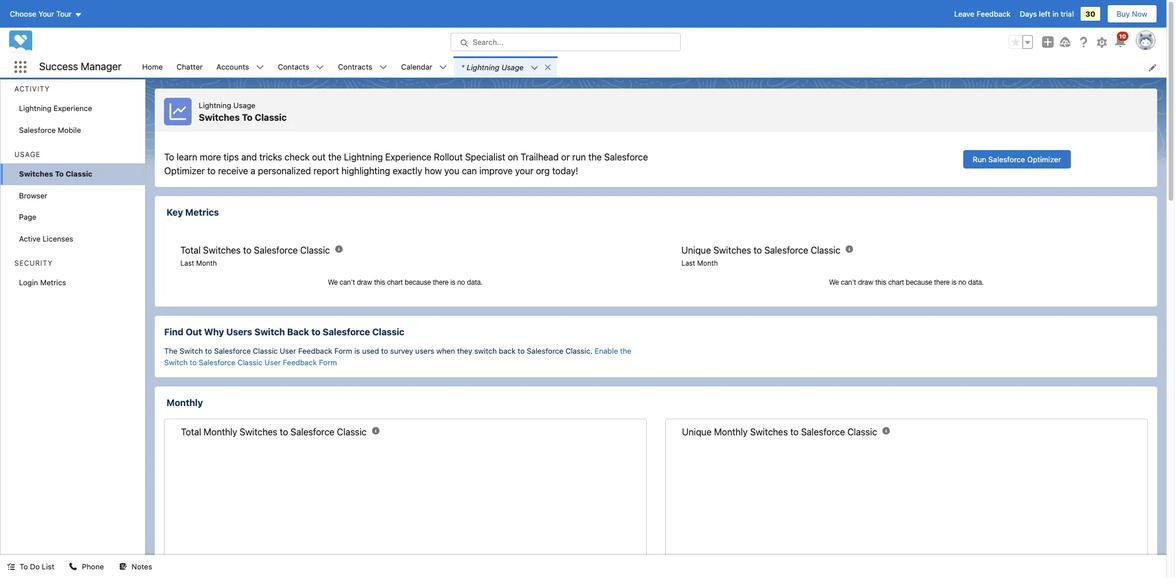 Task type: locate. For each thing, give the bounding box(es) containing it.
month
[[196, 259, 217, 268], [697, 259, 718, 268]]

0 vertical spatial metrics
[[185, 207, 219, 218]]

to
[[242, 112, 253, 122], [164, 152, 174, 162], [55, 169, 64, 178], [20, 562, 28, 572]]

experience up exactly
[[385, 152, 432, 162]]

text default image inside list item
[[544, 63, 552, 71]]

licenses
[[43, 234, 73, 243]]

0 vertical spatial optimizer
[[1027, 155, 1061, 164]]

org
[[536, 166, 550, 176]]

0 horizontal spatial last
[[180, 259, 194, 268]]

2 horizontal spatial monthly
[[714, 427, 748, 437]]

total for total monthly switches to salesforce classic
[[181, 427, 201, 437]]

the switch to salesforce classic user feedback form is used to survey users when they switch back to salesforce classic.
[[164, 347, 595, 356]]

leave feedback
[[954, 9, 1011, 18]]

form
[[334, 347, 352, 356], [319, 358, 337, 367]]

switches
[[199, 112, 240, 122], [19, 169, 53, 178], [203, 245, 241, 256], [714, 245, 751, 256], [240, 427, 277, 437], [750, 427, 788, 437]]

1 vertical spatial user
[[264, 358, 281, 367]]

10
[[1119, 33, 1126, 40]]

run salesforce optimizer
[[973, 155, 1061, 164]]

days
[[1020, 9, 1037, 18]]

2 month from the left
[[697, 259, 718, 268]]

0 vertical spatial usage
[[502, 62, 524, 72]]

1 vertical spatial experience
[[385, 152, 432, 162]]

switch down out
[[180, 347, 203, 356]]

run
[[572, 152, 586, 162]]

experience inside to learn more tips and tricks check out the lightning experience rollout specialist on trailhead or run the                      salesforce optimizer to receive a personalized report highlighting exactly how you can improve your org today!
[[385, 152, 432, 162]]

to down salesforce mobile
[[55, 169, 64, 178]]

experience up mobile
[[54, 104, 92, 113]]

home
[[142, 62, 163, 71]]

1 horizontal spatial text default image
[[379, 63, 387, 72]]

monthly
[[167, 398, 203, 408], [204, 427, 237, 437], [714, 427, 748, 437]]

learn
[[177, 152, 197, 162]]

lightning
[[467, 62, 499, 72], [199, 101, 231, 110], [19, 104, 52, 113], [344, 152, 383, 162]]

text default image down 'search...' button
[[544, 63, 552, 71]]

switches to classic
[[19, 169, 92, 178]]

list item
[[454, 56, 557, 78]]

phone
[[82, 562, 104, 572]]

text default image right contacts
[[316, 63, 324, 72]]

text default image
[[544, 63, 552, 71], [379, 63, 387, 72], [7, 563, 15, 571]]

chatter
[[177, 62, 203, 71]]

to inside 'enable the switch to salesforce classic user feedback form'
[[190, 358, 197, 367]]

to
[[207, 166, 216, 176], [243, 245, 252, 256], [754, 245, 762, 256], [311, 327, 321, 337], [205, 347, 212, 356], [381, 347, 388, 356], [518, 347, 525, 356], [190, 358, 197, 367], [280, 427, 288, 437], [790, 427, 799, 437]]

unique for unique switches to salesforce classic
[[682, 245, 711, 256]]

specialist
[[465, 152, 505, 162]]

optimizer
[[1027, 155, 1061, 164], [164, 166, 205, 176]]

text default image left phone on the bottom left of the page
[[69, 563, 77, 571]]

month down total switches to salesforce classic
[[196, 259, 217, 268]]

list containing home
[[135, 56, 1167, 78]]

to inside 'button'
[[20, 562, 28, 572]]

1 vertical spatial optimizer
[[164, 166, 205, 176]]

usage down search...
[[502, 62, 524, 72]]

tricks
[[259, 152, 282, 162]]

0 horizontal spatial experience
[[54, 104, 92, 113]]

0 vertical spatial total
[[180, 245, 201, 256]]

monthly for unique monthly switches to salesforce classic
[[714, 427, 748, 437]]

0 horizontal spatial month
[[196, 259, 217, 268]]

and
[[241, 152, 257, 162]]

list
[[42, 562, 54, 572]]

switch
[[474, 347, 497, 356]]

highlighting
[[341, 166, 390, 176]]

text default image for contacts
[[316, 63, 324, 72]]

feedback inside 'enable the switch to salesforce classic user feedback form'
[[283, 358, 317, 367]]

1 horizontal spatial monthly
[[204, 427, 237, 437]]

find out why users switch back to salesforce classic
[[164, 327, 404, 337]]

1 vertical spatial form
[[319, 358, 337, 367]]

to up and
[[242, 112, 253, 122]]

back
[[499, 347, 516, 356]]

1 horizontal spatial metrics
[[185, 207, 219, 218]]

text default image inside the accounts list item
[[256, 63, 264, 72]]

days left in trial
[[1020, 9, 1074, 18]]

2 horizontal spatial text default image
[[544, 63, 552, 71]]

search... button
[[450, 33, 681, 51]]

0 horizontal spatial last month
[[180, 259, 217, 268]]

lightning usage switches to classic
[[199, 101, 287, 122]]

your
[[515, 166, 534, 176]]

to left learn
[[164, 152, 174, 162]]

month down unique switches to salesforce classic
[[697, 259, 718, 268]]

total
[[180, 245, 201, 256], [181, 427, 201, 437]]

classic inside lightning usage switches to classic
[[255, 112, 287, 122]]

metrics right key
[[185, 207, 219, 218]]

switch
[[254, 327, 285, 337], [180, 347, 203, 356], [164, 358, 188, 367]]

out
[[312, 152, 326, 162]]

text default image right contracts
[[379, 63, 387, 72]]

can
[[462, 166, 477, 176]]

lightning right the lightning usage logo
[[199, 101, 231, 110]]

0 vertical spatial unique
[[682, 245, 711, 256]]

mobile
[[58, 125, 81, 134]]

0 horizontal spatial metrics
[[40, 278, 66, 287]]

text default image inside list item
[[531, 64, 539, 72]]

you
[[444, 166, 460, 176]]

1 vertical spatial unique
[[682, 427, 712, 437]]

last month
[[180, 259, 217, 268], [682, 259, 718, 268]]

1 last from the left
[[180, 259, 194, 268]]

accounts
[[216, 62, 249, 71]]

classic
[[255, 112, 287, 122], [66, 169, 92, 178], [300, 245, 330, 256], [811, 245, 841, 256], [372, 327, 404, 337], [253, 347, 278, 356], [238, 358, 262, 367], [337, 427, 367, 437], [848, 427, 877, 437]]

0 vertical spatial form
[[334, 347, 352, 356]]

text default image left do
[[7, 563, 15, 571]]

unique
[[682, 245, 711, 256], [682, 427, 712, 437]]

monthly for total monthly switches to salesforce classic
[[204, 427, 237, 437]]

tour
[[56, 9, 72, 18]]

contacts list item
[[271, 56, 331, 78]]

0 vertical spatial switch
[[254, 327, 285, 337]]

the right the out
[[328, 152, 342, 162]]

1 horizontal spatial experience
[[385, 152, 432, 162]]

1 vertical spatial usage
[[233, 101, 256, 110]]

list
[[135, 56, 1167, 78]]

active
[[19, 234, 41, 243]]

1 horizontal spatial the
[[588, 152, 602, 162]]

unique switches to salesforce classic
[[682, 245, 841, 256]]

text default image inside calendar list item
[[439, 63, 447, 72]]

do
[[30, 562, 40, 572]]

switches inside lightning usage switches to classic
[[199, 112, 240, 122]]

group
[[1009, 35, 1033, 49]]

form inside 'enable the switch to salesforce classic user feedback form'
[[319, 358, 337, 367]]

feedback
[[977, 9, 1011, 18], [298, 347, 332, 356], [283, 358, 317, 367]]

to left do
[[20, 562, 28, 572]]

2 vertical spatial feedback
[[283, 358, 317, 367]]

text default image inside contacts list item
[[316, 63, 324, 72]]

the right "enable"
[[620, 347, 631, 356]]

calendar
[[401, 62, 432, 71]]

now
[[1132, 9, 1148, 18]]

2 vertical spatial switch
[[164, 358, 188, 367]]

form down the switch to salesforce classic user feedback form is used to survey users when they switch back to salesforce classic.
[[319, 358, 337, 367]]

2 last month from the left
[[682, 259, 718, 268]]

1 vertical spatial metrics
[[40, 278, 66, 287]]

* lightning usage
[[461, 62, 524, 72]]

the inside 'enable the switch to salesforce classic user feedback form'
[[620, 347, 631, 356]]

text default image inside notes button
[[119, 563, 127, 571]]

lightning up highlighting
[[344, 152, 383, 162]]

they
[[457, 347, 472, 356]]

1 horizontal spatial usage
[[233, 101, 256, 110]]

switch inside 'enable the switch to salesforce classic user feedback form'
[[164, 358, 188, 367]]

text default image right accounts
[[256, 63, 264, 72]]

1 horizontal spatial last month
[[682, 259, 718, 268]]

home link
[[135, 56, 170, 78]]

switch down the
[[164, 358, 188, 367]]

browser
[[19, 191, 47, 200]]

rollout
[[434, 152, 463, 162]]

user
[[280, 347, 296, 356], [264, 358, 281, 367]]

classic inside 'enable the switch to salesforce classic user feedback form'
[[238, 358, 262, 367]]

2 vertical spatial usage
[[14, 150, 40, 159]]

switch left back
[[254, 327, 285, 337]]

salesforce inside run salesforce optimizer link
[[989, 155, 1025, 164]]

2 horizontal spatial the
[[620, 347, 631, 356]]

usage down the accounts list item at the left of the page
[[233, 101, 256, 110]]

text default image down 'search...' button
[[531, 64, 539, 72]]

1 horizontal spatial month
[[697, 259, 718, 268]]

trial
[[1061, 9, 1074, 18]]

metrics
[[185, 207, 219, 218], [40, 278, 66, 287]]

2 horizontal spatial usage
[[502, 62, 524, 72]]

text default image left notes
[[119, 563, 127, 571]]

0 vertical spatial feedback
[[977, 9, 1011, 18]]

0 horizontal spatial usage
[[14, 150, 40, 159]]

form left is
[[334, 347, 352, 356]]

contacts
[[278, 62, 309, 71]]

0 horizontal spatial optimizer
[[164, 166, 205, 176]]

1 last month from the left
[[180, 259, 217, 268]]

login
[[19, 278, 38, 287]]

1 vertical spatial total
[[181, 427, 201, 437]]

text default image
[[256, 63, 264, 72], [316, 63, 324, 72], [439, 63, 447, 72], [531, 64, 539, 72], [69, 563, 77, 571], [119, 563, 127, 571]]

experience
[[54, 104, 92, 113], [385, 152, 432, 162]]

choose your tour
[[10, 9, 72, 18]]

unique monthly switches to salesforce classic
[[682, 427, 877, 437]]

when
[[436, 347, 455, 356]]

users
[[415, 347, 434, 356]]

key metrics
[[167, 207, 219, 218]]

enable the switch to salesforce classic user feedback form
[[164, 347, 631, 367]]

activity
[[14, 85, 50, 93]]

buy now button
[[1107, 5, 1157, 23]]

usage down salesforce mobile
[[14, 150, 40, 159]]

metrics right "login"
[[40, 278, 66, 287]]

last month for total
[[180, 259, 217, 268]]

1 month from the left
[[196, 259, 217, 268]]

text default image left *
[[439, 63, 447, 72]]

0 horizontal spatial text default image
[[7, 563, 15, 571]]

the right run
[[588, 152, 602, 162]]

1 horizontal spatial last
[[682, 259, 695, 268]]

2 last from the left
[[682, 259, 695, 268]]

trailhead
[[521, 152, 559, 162]]

usage
[[502, 62, 524, 72], [233, 101, 256, 110], [14, 150, 40, 159]]



Task type: vqa. For each thing, say whether or not it's contained in the screenshot.
Closed Won
no



Task type: describe. For each thing, give the bounding box(es) containing it.
login metrics
[[19, 278, 66, 287]]

total switches to salesforce classic
[[180, 245, 330, 256]]

lightning inside to learn more tips and tricks check out the lightning experience rollout specialist on trailhead or run the                      salesforce optimizer to receive a personalized report highlighting exactly how you can improve your org today!
[[344, 152, 383, 162]]

unique for unique monthly switches to salesforce classic
[[682, 427, 712, 437]]

contracts list item
[[331, 56, 394, 78]]

choose your tour button
[[9, 5, 83, 23]]

1 horizontal spatial optimizer
[[1027, 155, 1061, 164]]

contracts link
[[331, 56, 379, 78]]

1 vertical spatial switch
[[180, 347, 203, 356]]

calendar list item
[[394, 56, 454, 78]]

salesforce mobile
[[19, 125, 81, 134]]

back
[[287, 327, 309, 337]]

last for unique switches to salesforce classic
[[682, 259, 695, 268]]

salesforce inside to learn more tips and tricks check out the lightning experience rollout specialist on trailhead or run the                      salesforce optimizer to receive a personalized report highlighting exactly how you can improve your org today!
[[604, 152, 648, 162]]

lightning right *
[[467, 62, 499, 72]]

text default image inside to do list 'button'
[[7, 563, 15, 571]]

buy now
[[1117, 9, 1148, 18]]

your
[[38, 9, 54, 18]]

run salesforce optimizer link
[[963, 150, 1071, 169]]

total monthly switches to salesforce classic
[[181, 427, 367, 437]]

manager
[[81, 61, 121, 73]]

salesforce inside 'enable the switch to salesforce classic user feedback form'
[[199, 358, 235, 367]]

security
[[14, 259, 53, 268]]

survey
[[390, 347, 413, 356]]

a
[[251, 166, 255, 176]]

metrics for key metrics
[[185, 207, 219, 218]]

report
[[314, 166, 339, 176]]

improve
[[479, 166, 513, 176]]

out
[[186, 327, 202, 337]]

to inside to learn more tips and tricks check out the lightning experience rollout specialist on trailhead or run the                      salesforce optimizer to receive a personalized report highlighting exactly how you can improve your org today!
[[207, 166, 216, 176]]

*
[[461, 62, 465, 72]]

choose
[[10, 9, 36, 18]]

text default image for accounts
[[256, 63, 264, 72]]

0 vertical spatial experience
[[54, 104, 92, 113]]

notes
[[132, 562, 152, 572]]

chatter link
[[170, 56, 210, 78]]

month for total
[[196, 259, 217, 268]]

leave feedback link
[[954, 9, 1011, 18]]

classic.
[[566, 347, 593, 356]]

lightning usage logo image
[[164, 98, 192, 126]]

key
[[167, 207, 183, 218]]

0 horizontal spatial monthly
[[167, 398, 203, 408]]

to do list button
[[0, 555, 61, 578]]

contacts link
[[271, 56, 316, 78]]

personalized
[[258, 166, 311, 176]]

on
[[508, 152, 518, 162]]

0 horizontal spatial the
[[328, 152, 342, 162]]

in
[[1053, 9, 1059, 18]]

notes button
[[112, 555, 159, 578]]

total for total switches to salesforce classic
[[180, 245, 201, 256]]

list item containing *
[[454, 56, 557, 78]]

receive
[[218, 166, 248, 176]]

check
[[285, 152, 310, 162]]

text default image inside phone button
[[69, 563, 77, 571]]

optimizer inside to learn more tips and tricks check out the lightning experience rollout specialist on trailhead or run the                      salesforce optimizer to receive a personalized report highlighting exactly how you can improve your org today!
[[164, 166, 205, 176]]

contracts
[[338, 62, 372, 71]]

left
[[1039, 9, 1051, 18]]

tips
[[224, 152, 239, 162]]

accounts link
[[210, 56, 256, 78]]

to inside lightning usage switches to classic
[[242, 112, 253, 122]]

page
[[19, 212, 36, 222]]

the
[[164, 347, 178, 356]]

1 vertical spatial feedback
[[298, 347, 332, 356]]

10 button
[[1114, 32, 1129, 49]]

used
[[362, 347, 379, 356]]

success
[[39, 61, 78, 73]]

enable the switch to salesforce classic user feedback form link
[[164, 347, 631, 367]]

usage inside lightning usage switches to classic
[[233, 101, 256, 110]]

last for total switches to salesforce classic
[[180, 259, 194, 268]]

why
[[204, 327, 224, 337]]

30
[[1086, 9, 1096, 18]]

to learn more tips and tricks check out the lightning experience rollout specialist on trailhead or run the                      salesforce optimizer to receive a personalized report highlighting exactly how you can improve your org today!
[[164, 152, 648, 176]]

user inside 'enable the switch to salesforce classic user feedback form'
[[264, 358, 281, 367]]

calendar link
[[394, 56, 439, 78]]

text default image for *
[[531, 64, 539, 72]]

is
[[354, 347, 360, 356]]

lightning inside lightning usage switches to classic
[[199, 101, 231, 110]]

run
[[973, 155, 987, 164]]

search...
[[473, 37, 504, 47]]

month for unique
[[697, 259, 718, 268]]

enable
[[595, 347, 618, 356]]

buy
[[1117, 9, 1130, 18]]

last month for unique
[[682, 259, 718, 268]]

exactly
[[393, 166, 422, 176]]

accounts list item
[[210, 56, 271, 78]]

to do list
[[20, 562, 54, 572]]

text default image for calendar
[[439, 63, 447, 72]]

users
[[226, 327, 252, 337]]

0 vertical spatial user
[[280, 347, 296, 356]]

text default image inside contracts list item
[[379, 63, 387, 72]]

metrics for login metrics
[[40, 278, 66, 287]]

or
[[561, 152, 570, 162]]

active licenses
[[19, 234, 73, 243]]

lightning down "activity"
[[19, 104, 52, 113]]

to inside to learn more tips and tricks check out the lightning experience rollout specialist on trailhead or run the                      salesforce optimizer to receive a personalized report highlighting exactly how you can improve your org today!
[[164, 152, 174, 162]]

how
[[425, 166, 442, 176]]

phone button
[[62, 555, 111, 578]]



